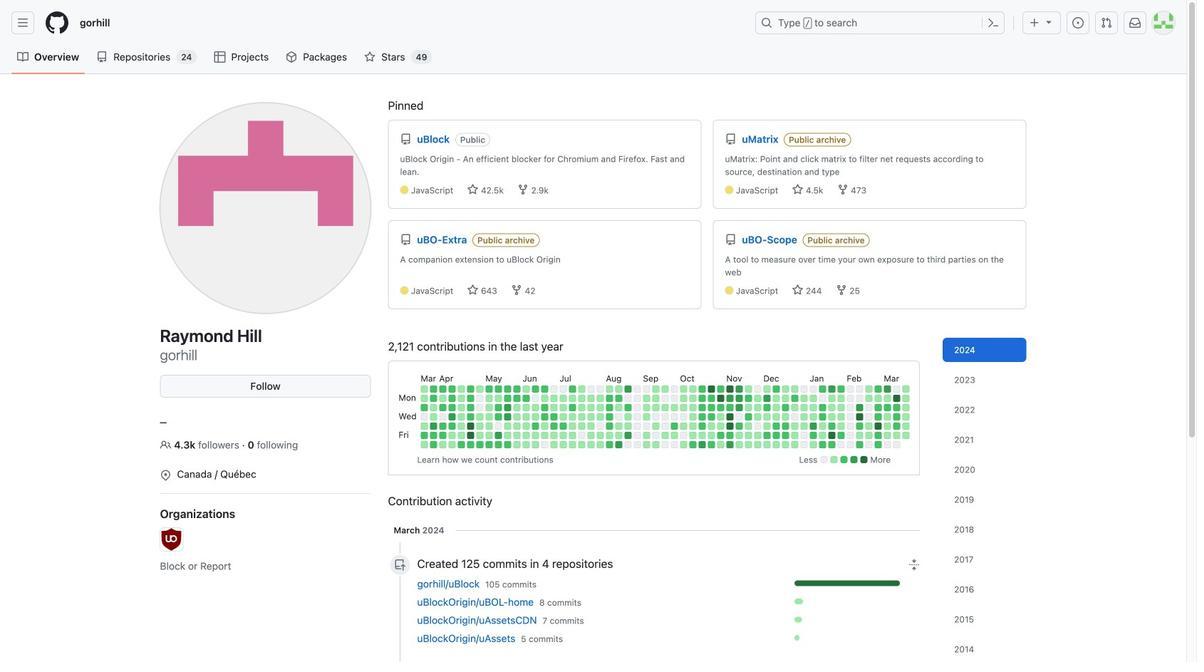 Task type: vqa. For each thing, say whether or not it's contained in the screenshot.
bottom tab list
no



Task type: describe. For each thing, give the bounding box(es) containing it.
4% of commits in march were made to ublockorigin/uassets image
[[795, 635, 921, 641]]

1 vertical spatial forks image
[[511, 285, 523, 296]]

homepage image
[[46, 11, 68, 34]]

people image
[[160, 440, 171, 451]]

7% of commits in march were made to ublockorigin/ubol-home image
[[795, 599, 921, 605]]

table image
[[214, 51, 226, 63]]

6% of commits in march were made to ublockorigin/uassetscdn image
[[795, 617, 921, 623]]

command palette image
[[988, 17, 1000, 29]]

star image
[[365, 51, 376, 63]]

collapse image
[[909, 559, 921, 571]]

@ublockorigin image
[[160, 528, 183, 551]]

6% of commits in march were made to ublockorigin/uassetscdn image
[[795, 617, 802, 623]]

book image
[[17, 51, 29, 63]]

plus image
[[1030, 17, 1041, 29]]

0 vertical spatial forks image
[[518, 184, 529, 195]]



Task type: locate. For each thing, give the bounding box(es) containing it.
home location: canada / québec element
[[160, 464, 371, 482]]

grid
[[397, 370, 912, 451]]

4% of commits in march were made to ublockorigin/uassets image
[[795, 635, 800, 641]]

repo image
[[96, 51, 108, 63], [400, 134, 412, 145], [400, 234, 412, 246], [726, 234, 737, 246]]

84% of commits in march were made to gorhill/ublock image
[[795, 581, 921, 587], [795, 581, 901, 587]]

stars image
[[467, 184, 479, 195], [793, 184, 804, 195], [467, 285, 479, 296], [793, 285, 804, 296]]

location image
[[160, 470, 171, 481]]

Follow gorhill submit
[[160, 375, 371, 398]]

7% of commits in march were made to ublockorigin/ubol-home image
[[795, 599, 804, 605]]

git pull request image
[[1102, 17, 1113, 29]]

1 vertical spatial forks image
[[836, 285, 848, 296]]

cell
[[421, 386, 428, 393], [430, 386, 437, 393], [439, 386, 447, 393], [449, 386, 456, 393], [458, 386, 465, 393], [467, 386, 474, 393], [477, 386, 484, 393], [486, 386, 493, 393], [495, 386, 502, 393], [504, 386, 512, 393], [514, 386, 521, 393], [523, 386, 530, 393], [532, 386, 539, 393], [541, 386, 549, 393], [551, 386, 558, 393], [560, 386, 567, 393], [569, 386, 576, 393], [579, 386, 586, 393], [588, 386, 595, 393], [597, 386, 604, 393], [606, 386, 613, 393], [616, 386, 623, 393], [625, 386, 632, 393], [634, 386, 641, 393], [643, 386, 651, 393], [653, 386, 660, 393], [662, 386, 669, 393], [671, 386, 678, 393], [681, 386, 688, 393], [690, 386, 697, 393], [699, 386, 706, 393], [708, 386, 715, 393], [718, 386, 725, 393], [727, 386, 734, 393], [736, 386, 743, 393], [745, 386, 753, 393], [755, 386, 762, 393], [764, 386, 771, 393], [773, 386, 780, 393], [782, 386, 790, 393], [792, 386, 799, 393], [801, 386, 808, 393], [810, 386, 817, 393], [820, 386, 827, 393], [829, 386, 836, 393], [838, 386, 845, 393], [847, 386, 855, 393], [857, 386, 864, 393], [866, 386, 873, 393], [875, 386, 882, 393], [884, 386, 892, 393], [894, 386, 901, 393], [903, 386, 910, 393], [421, 395, 428, 402], [430, 395, 437, 402], [439, 395, 447, 402], [449, 395, 456, 402], [458, 395, 465, 402], [467, 395, 474, 402], [477, 395, 484, 402], [486, 395, 493, 402], [495, 395, 502, 402], [504, 395, 512, 402], [514, 395, 521, 402], [523, 395, 530, 402], [532, 395, 539, 402], [541, 395, 549, 402], [551, 395, 558, 402], [560, 395, 567, 402], [569, 395, 576, 402], [579, 395, 586, 402], [588, 395, 595, 402], [597, 395, 604, 402], [606, 395, 613, 402], [616, 395, 623, 402], [625, 395, 632, 402], [634, 395, 641, 402], [643, 395, 651, 402], [653, 395, 660, 402], [662, 395, 669, 402], [671, 395, 678, 402], [681, 395, 688, 402], [690, 395, 697, 402], [699, 395, 706, 402], [708, 395, 715, 402], [718, 395, 725, 402], [727, 395, 734, 402], [736, 395, 743, 402], [745, 395, 753, 402], [755, 395, 762, 402], [764, 395, 771, 402], [773, 395, 780, 402], [782, 395, 790, 402], [792, 395, 799, 402], [801, 395, 808, 402], [810, 395, 817, 402], [820, 395, 827, 402], [829, 395, 836, 402], [838, 395, 845, 402], [847, 395, 855, 402], [857, 395, 864, 402], [866, 395, 873, 402], [875, 395, 882, 402], [884, 395, 892, 402], [894, 395, 901, 402], [903, 395, 910, 402], [421, 404, 428, 411], [430, 404, 437, 411], [439, 404, 447, 411], [449, 404, 456, 411], [458, 404, 465, 411], [467, 404, 474, 411], [477, 404, 484, 411], [486, 404, 493, 411], [495, 404, 502, 411], [504, 404, 512, 411], [514, 404, 521, 411], [523, 404, 530, 411], [532, 404, 539, 411], [541, 404, 549, 411], [551, 404, 558, 411], [560, 404, 567, 411], [569, 404, 576, 411], [579, 404, 586, 411], [588, 404, 595, 411], [597, 404, 604, 411], [606, 404, 613, 411], [616, 404, 623, 411], [625, 404, 632, 411], [634, 404, 641, 411], [643, 404, 651, 411], [653, 404, 660, 411], [662, 404, 669, 411], [671, 404, 678, 411], [681, 404, 688, 411], [690, 404, 697, 411], [699, 404, 706, 411], [708, 404, 715, 411], [718, 404, 725, 411], [727, 404, 734, 411], [736, 404, 743, 411], [745, 404, 753, 411], [755, 404, 762, 411], [764, 404, 771, 411], [773, 404, 780, 411], [782, 404, 790, 411], [792, 404, 799, 411], [801, 404, 808, 411], [810, 404, 817, 411], [820, 404, 827, 411], [829, 404, 836, 411], [838, 404, 845, 411], [847, 404, 855, 411], [857, 404, 864, 411], [866, 404, 873, 411], [875, 404, 882, 411], [884, 404, 892, 411], [894, 404, 901, 411], [903, 404, 910, 411], [421, 414, 428, 421], [430, 414, 437, 421], [439, 414, 447, 421], [449, 414, 456, 421], [458, 414, 465, 421], [467, 414, 474, 421], [477, 414, 484, 421], [486, 414, 493, 421], [495, 414, 502, 421], [504, 414, 512, 421], [514, 414, 521, 421], [523, 414, 530, 421], [532, 414, 539, 421], [541, 414, 549, 421], [551, 414, 558, 421], [560, 414, 567, 421], [569, 414, 576, 421], [579, 414, 586, 421], [588, 414, 595, 421], [597, 414, 604, 421], [606, 414, 613, 421], [616, 414, 623, 421], [625, 414, 632, 421], [634, 414, 641, 421], [643, 414, 651, 421], [653, 414, 660, 421], [662, 414, 669, 421], [671, 414, 678, 421], [681, 414, 688, 421], [690, 414, 697, 421], [699, 414, 706, 421], [708, 414, 715, 421], [718, 414, 725, 421], [727, 414, 734, 421], [736, 414, 743, 421], [745, 414, 753, 421], [755, 414, 762, 421], [764, 414, 771, 421], [773, 414, 780, 421], [782, 414, 790, 421], [792, 414, 799, 421], [801, 414, 808, 421], [810, 414, 817, 421], [820, 414, 827, 421], [829, 414, 836, 421], [838, 414, 845, 421], [847, 414, 855, 421], [857, 414, 864, 421], [866, 414, 873, 421], [875, 414, 882, 421], [884, 414, 892, 421], [894, 414, 901, 421], [903, 414, 910, 421], [421, 423, 428, 430], [430, 423, 437, 430], [439, 423, 447, 430], [449, 423, 456, 430], [458, 423, 465, 430], [467, 423, 474, 430], [477, 423, 484, 430], [486, 423, 493, 430], [495, 423, 502, 430], [504, 423, 512, 430], [514, 423, 521, 430], [523, 423, 530, 430], [532, 423, 539, 430], [541, 423, 549, 430], [551, 423, 558, 430], [560, 423, 567, 430], [569, 423, 576, 430], [579, 423, 586, 430], [588, 423, 595, 430], [597, 423, 604, 430], [606, 423, 613, 430], [616, 423, 623, 430], [625, 423, 632, 430], [634, 423, 641, 430], [643, 423, 651, 430], [653, 423, 660, 430], [662, 423, 669, 430], [671, 423, 678, 430], [681, 423, 688, 430], [690, 423, 697, 430], [699, 423, 706, 430], [708, 423, 715, 430], [718, 423, 725, 430], [727, 423, 734, 430], [736, 423, 743, 430], [745, 423, 753, 430], [755, 423, 762, 430], [764, 423, 771, 430], [773, 423, 780, 430], [782, 423, 790, 430], [792, 423, 799, 430], [801, 423, 808, 430], [810, 423, 817, 430], [820, 423, 827, 430], [829, 423, 836, 430], [838, 423, 845, 430], [847, 423, 855, 430], [857, 423, 864, 430], [866, 423, 873, 430], [875, 423, 882, 430], [884, 423, 892, 430], [894, 423, 901, 430], [903, 423, 910, 430], [421, 432, 428, 439], [430, 432, 437, 439], [439, 432, 447, 439], [449, 432, 456, 439], [458, 432, 465, 439], [467, 432, 474, 439], [477, 432, 484, 439], [486, 432, 493, 439], [495, 432, 502, 439], [504, 432, 512, 439], [514, 432, 521, 439], [523, 432, 530, 439], [532, 432, 539, 439], [541, 432, 549, 439], [551, 432, 558, 439], [560, 432, 567, 439], [569, 432, 576, 439], [579, 432, 586, 439], [588, 432, 595, 439], [597, 432, 604, 439], [606, 432, 613, 439], [616, 432, 623, 439], [625, 432, 632, 439], [634, 432, 641, 439], [643, 432, 651, 439], [653, 432, 660, 439], [662, 432, 669, 439], [671, 432, 678, 439], [681, 432, 688, 439], [690, 432, 697, 439], [699, 432, 706, 439], [708, 432, 715, 439], [718, 432, 725, 439], [727, 432, 734, 439], [736, 432, 743, 439], [745, 432, 753, 439], [755, 432, 762, 439], [764, 432, 771, 439], [773, 432, 780, 439], [782, 432, 790, 439], [792, 432, 799, 439], [801, 432, 808, 439], [810, 432, 817, 439], [820, 432, 827, 439], [829, 432, 836, 439], [838, 432, 845, 439], [847, 432, 855, 439], [857, 432, 864, 439], [866, 432, 873, 439], [875, 432, 882, 439], [884, 432, 892, 439], [894, 432, 901, 439], [903, 432, 910, 439], [421, 441, 428, 449], [430, 441, 437, 449], [439, 441, 447, 449], [449, 441, 456, 449], [458, 441, 465, 449], [467, 441, 474, 449], [477, 441, 484, 449], [486, 441, 493, 449], [495, 441, 502, 449], [504, 441, 512, 449], [514, 441, 521, 449], [523, 441, 530, 449], [532, 441, 539, 449], [541, 441, 549, 449], [551, 441, 558, 449], [560, 441, 567, 449], [569, 441, 576, 449], [579, 441, 586, 449], [588, 441, 595, 449], [597, 441, 604, 449], [606, 441, 613, 449], [616, 441, 623, 449], [625, 441, 632, 449], [634, 441, 641, 449], [643, 441, 651, 449], [653, 441, 660, 449], [662, 441, 669, 449], [671, 441, 678, 449], [681, 441, 688, 449], [690, 441, 697, 449], [699, 441, 706, 449], [708, 441, 715, 449], [718, 441, 725, 449], [727, 441, 734, 449], [736, 441, 743, 449], [745, 441, 753, 449], [755, 441, 762, 449], [764, 441, 771, 449], [773, 441, 780, 449], [782, 441, 790, 449], [792, 441, 799, 449], [801, 441, 808, 449], [810, 441, 817, 449], [820, 441, 827, 449], [829, 441, 836, 449], [838, 441, 845, 449], [847, 441, 855, 449], [857, 441, 864, 449], [866, 441, 873, 449], [875, 441, 882, 449], [884, 441, 892, 449], [894, 441, 901, 449]]

repo push image
[[395, 560, 406, 571]]

notifications image
[[1130, 17, 1142, 29]]

issue opened image
[[1073, 17, 1085, 29]]

triangle down image
[[1044, 16, 1055, 27]]

repo image
[[726, 134, 737, 145]]

view gorhill's full-sized avatar image
[[160, 103, 371, 314]]

package image
[[286, 51, 298, 63]]

forks image
[[518, 184, 529, 195], [511, 285, 523, 296]]

0 vertical spatial forks image
[[838, 184, 849, 195]]

forks image
[[838, 184, 849, 195], [836, 285, 848, 296]]



